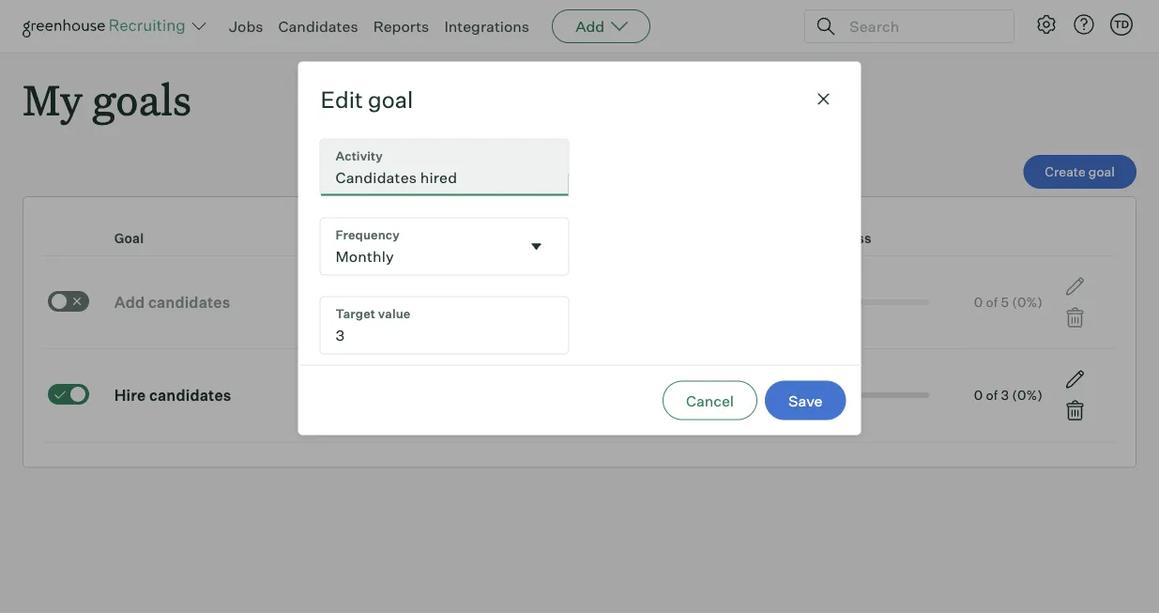 Task type: vqa. For each thing, say whether or not it's contained in the screenshot.
left "Review"
no



Task type: describe. For each thing, give the bounding box(es) containing it.
time period
[[491, 230, 569, 247]]

reports
[[373, 17, 430, 36]]

jobs link
[[229, 17, 263, 36]]

progress bar for add candidates
[[813, 300, 930, 305]]

add button
[[552, 9, 651, 43]]

progress
[[813, 230, 872, 247]]

create
[[1046, 164, 1086, 180]]

none field "toggle flyout"
[[321, 218, 569, 275]]

5
[[1002, 294, 1010, 311]]

0 of 5 (0%)
[[975, 294, 1044, 311]]

edit goal icon image for add candidates
[[1064, 275, 1087, 298]]

candidates
[[278, 17, 358, 36]]

save
[[789, 391, 823, 410]]

add for add candidates
[[114, 293, 145, 312]]

of for hire candidates
[[987, 387, 999, 404]]

of for add candidates
[[987, 294, 999, 311]]

hire candidates
[[114, 386, 231, 405]]

monthly
[[329, 293, 388, 312]]

create goal button
[[1024, 155, 1137, 189]]

november 1, 2023 - november 30, 2023 for add candidates
[[491, 293, 775, 312]]

time
[[491, 230, 524, 247]]

add candidates
[[114, 293, 230, 312]]

candidates for add candidates
[[148, 293, 230, 312]]

my
[[23, 71, 83, 127]]

1, for hire candidates
[[568, 386, 579, 405]]

edit
[[321, 85, 363, 113]]

close modal icon image
[[813, 88, 835, 110]]

edit goal
[[321, 85, 413, 113]]

(0%) for hire candidates
[[1013, 387, 1044, 404]]

1, for add candidates
[[568, 293, 579, 312]]

create goal
[[1046, 164, 1116, 180]]

goal
[[114, 230, 144, 247]]

candidates for hire candidates
[[149, 386, 231, 405]]

td button
[[1107, 9, 1137, 39]]

goals
[[92, 71, 192, 127]]

period
[[527, 230, 569, 247]]

3
[[1002, 387, 1010, 404]]

remove goal icon image for hire candidates
[[1064, 399, 1087, 422]]

save button
[[765, 381, 847, 420]]

hire
[[114, 386, 146, 405]]

my goals
[[23, 71, 192, 127]]

cancel button
[[663, 381, 758, 420]]

td button
[[1111, 13, 1134, 36]]

goal for edit goal
[[368, 85, 413, 113]]

Target value number field
[[321, 297, 569, 353]]

toggle flyout image
[[527, 237, 546, 256]]

frequency
[[329, 230, 399, 247]]

add for add
[[576, 17, 605, 36]]



Task type: locate. For each thing, give the bounding box(es) containing it.
jobs
[[229, 17, 263, 36]]

td
[[1115, 18, 1130, 31]]

candidates link
[[278, 17, 358, 36]]

2 of from the top
[[987, 387, 999, 404]]

0 horizontal spatial add
[[114, 293, 145, 312]]

0 vertical spatial (0%)
[[1013, 294, 1044, 311]]

None text field
[[321, 218, 520, 275]]

0 vertical spatial 30,
[[710, 293, 734, 312]]

integrations
[[445, 17, 530, 36]]

2 30, from the top
[[710, 386, 734, 405]]

2023
[[582, 293, 619, 312], [738, 293, 775, 312], [582, 386, 619, 405], [738, 386, 775, 405]]

2 (0%) from the top
[[1013, 387, 1044, 404]]

2 edit goal icon image from the top
[[1064, 368, 1087, 391]]

cancel
[[686, 391, 734, 410]]

0 vertical spatial add
[[576, 17, 605, 36]]

of left 3
[[987, 387, 999, 404]]

1 30, from the top
[[710, 293, 734, 312]]

0 left 3
[[975, 387, 984, 404]]

add inside popup button
[[576, 17, 605, 36]]

goal for create goal
[[1089, 164, 1116, 180]]

edit goal icon image for hire candidates
[[1064, 368, 1087, 391]]

- for add candidates
[[623, 293, 629, 312]]

0 for add candidates
[[975, 294, 984, 311]]

None field
[[321, 139, 569, 196], [321, 218, 569, 275], [321, 139, 569, 196]]

edit goal icon image right 0 of 5 (0%)
[[1064, 275, 1087, 298]]

november
[[491, 293, 565, 312], [633, 293, 707, 312], [491, 386, 565, 405], [633, 386, 707, 405]]

goal right the edit
[[368, 85, 413, 113]]

0 vertical spatial of
[[987, 294, 999, 311]]

november 1, 2023 - november 30, 2023 for hire candidates
[[491, 386, 775, 405]]

edit goal icon image
[[1064, 275, 1087, 298], [1064, 368, 1087, 391]]

None checkbox
[[48, 291, 89, 312], [48, 384, 89, 405], [48, 291, 89, 312], [48, 384, 89, 405]]

goal
[[368, 85, 413, 113], [1089, 164, 1116, 180]]

1 vertical spatial 0
[[975, 387, 984, 404]]

0 vertical spatial goal
[[368, 85, 413, 113]]

30, for add candidates
[[710, 293, 734, 312]]

1 vertical spatial 1,
[[568, 386, 579, 405]]

remove goal icon image right 0 of 5 (0%)
[[1064, 306, 1087, 329]]

1 horizontal spatial add
[[576, 17, 605, 36]]

1 vertical spatial progress bar
[[813, 393, 930, 398]]

1 vertical spatial 30,
[[710, 386, 734, 405]]

reports link
[[373, 17, 430, 36]]

2 - from the top
[[623, 386, 629, 405]]

1 progress bar from the top
[[813, 300, 930, 305]]

1 vertical spatial november 1, 2023 - november 30, 2023
[[491, 386, 775, 405]]

add
[[576, 17, 605, 36], [114, 293, 145, 312]]

1 0 from the top
[[975, 294, 984, 311]]

edit goal icon image right 0 of 3 (0%)
[[1064, 368, 1087, 391]]

goal right create
[[1089, 164, 1116, 180]]

of
[[987, 294, 999, 311], [987, 387, 999, 404]]

0 horizontal spatial goal
[[368, 85, 413, 113]]

2 1, from the top
[[568, 386, 579, 405]]

progress bar
[[813, 300, 930, 305], [813, 393, 930, 398]]

0 vertical spatial november 1, 2023 - november 30, 2023
[[491, 293, 775, 312]]

1 vertical spatial remove goal icon image
[[1064, 399, 1087, 422]]

0 left 5
[[975, 294, 984, 311]]

goal inside button
[[1089, 164, 1116, 180]]

1 horizontal spatial goal
[[1089, 164, 1116, 180]]

2 remove goal icon image from the top
[[1064, 399, 1087, 422]]

30, for hire candidates
[[710, 386, 734, 405]]

1 vertical spatial add
[[114, 293, 145, 312]]

0 vertical spatial remove goal icon image
[[1064, 306, 1087, 329]]

1 - from the top
[[623, 293, 629, 312]]

(0%) right 3
[[1013, 387, 1044, 404]]

0 of 3 (0%)
[[975, 387, 1044, 404]]

2 november 1, 2023 - november 30, 2023 from the top
[[491, 386, 775, 405]]

remove goal icon image right 0 of 3 (0%)
[[1064, 399, 1087, 422]]

configure image
[[1036, 13, 1058, 36]]

30,
[[710, 293, 734, 312], [710, 386, 734, 405]]

remove goal icon image
[[1064, 306, 1087, 329], [1064, 399, 1087, 422]]

progress bar for hire candidates
[[813, 393, 930, 398]]

1 vertical spatial of
[[987, 387, 999, 404]]

-
[[623, 293, 629, 312], [623, 386, 629, 405]]

0 vertical spatial 1,
[[568, 293, 579, 312]]

1,
[[568, 293, 579, 312], [568, 386, 579, 405]]

2 progress bar from the top
[[813, 393, 930, 398]]

1 of from the top
[[987, 294, 999, 311]]

1 (0%) from the top
[[1013, 294, 1044, 311]]

remove goal icon image for add candidates
[[1064, 306, 1087, 329]]

Search text field
[[845, 13, 997, 40]]

0 vertical spatial progress bar
[[813, 300, 930, 305]]

1 november 1, 2023 - november 30, 2023 from the top
[[491, 293, 775, 312]]

0
[[975, 294, 984, 311], [975, 387, 984, 404]]

1 edit goal icon image from the top
[[1064, 275, 1087, 298]]

1 vertical spatial (0%)
[[1013, 387, 1044, 404]]

integrations link
[[445, 17, 530, 36]]

of left 5
[[987, 294, 999, 311]]

0 vertical spatial 0
[[975, 294, 984, 311]]

1 1, from the top
[[568, 293, 579, 312]]

(0%) for add candidates
[[1013, 294, 1044, 311]]

0 for hire candidates
[[975, 387, 984, 404]]

november 1, 2023 - november 30, 2023
[[491, 293, 775, 312], [491, 386, 775, 405]]

2 0 from the top
[[975, 387, 984, 404]]

(0%) right 5
[[1013, 294, 1044, 311]]

0 vertical spatial -
[[623, 293, 629, 312]]

0 vertical spatial candidates
[[148, 293, 230, 312]]

greenhouse recruiting image
[[23, 15, 192, 38]]

- for hire candidates
[[623, 386, 629, 405]]

(0%)
[[1013, 294, 1044, 311], [1013, 387, 1044, 404]]

None text field
[[321, 139, 554, 196]]

0 vertical spatial edit goal icon image
[[1064, 275, 1087, 298]]

1 vertical spatial goal
[[1089, 164, 1116, 180]]

1 vertical spatial -
[[623, 386, 629, 405]]

1 remove goal icon image from the top
[[1064, 306, 1087, 329]]

1 vertical spatial edit goal icon image
[[1064, 368, 1087, 391]]

1 vertical spatial candidates
[[149, 386, 231, 405]]

candidates
[[148, 293, 230, 312], [149, 386, 231, 405]]



